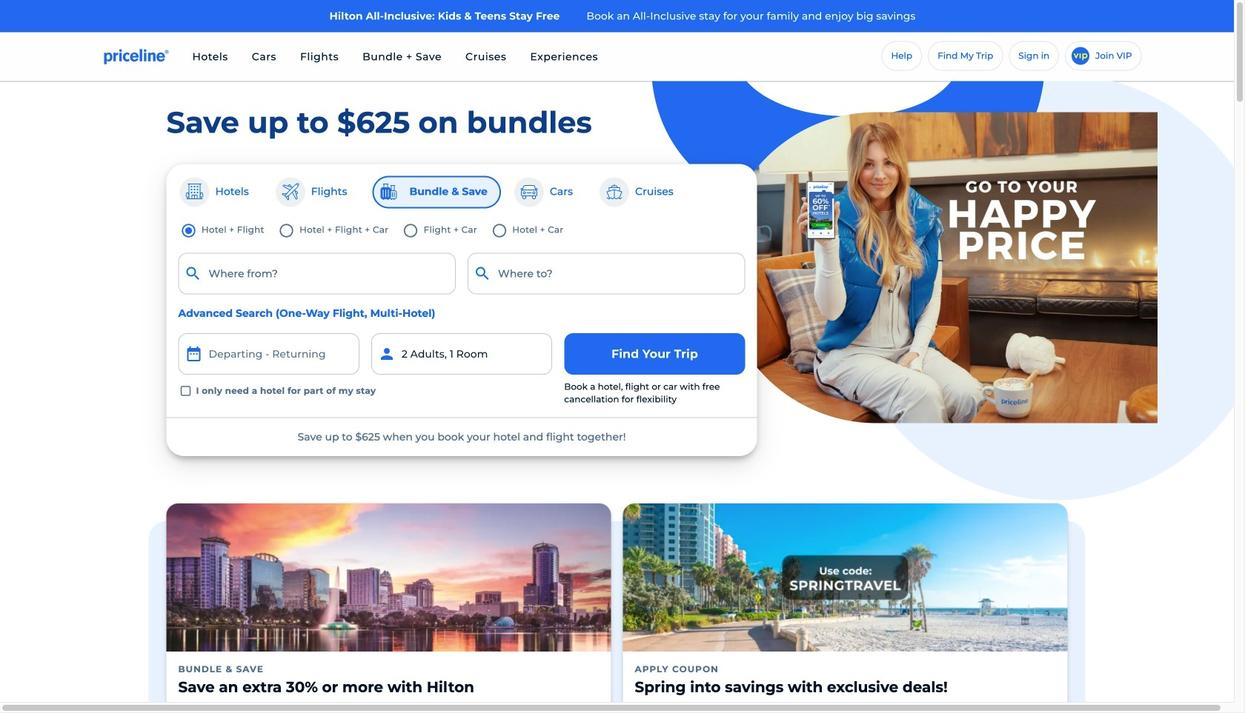 Task type: locate. For each thing, give the bounding box(es) containing it.
2 none field from the left
[[468, 253, 745, 295]]

0 horizontal spatial none field
[[178, 253, 456, 295]]

Where from? field
[[178, 253, 456, 295]]

None field
[[178, 253, 456, 295], [468, 253, 745, 295]]

1 none field from the left
[[178, 253, 456, 295]]

1 horizontal spatial none field
[[468, 253, 745, 295]]

none field the where to?
[[468, 253, 745, 295]]

None button
[[178, 334, 359, 375]]

priceline.com home image
[[104, 49, 169, 65]]

vip badge icon image
[[1072, 47, 1090, 65]]

Where to? field
[[468, 253, 745, 295]]



Task type: vqa. For each thing, say whether or not it's contained in the screenshot.
field to the left
yes



Task type: describe. For each thing, give the bounding box(es) containing it.
none field where from?
[[178, 253, 456, 295]]

types of travel tab list
[[178, 176, 745, 209]]



